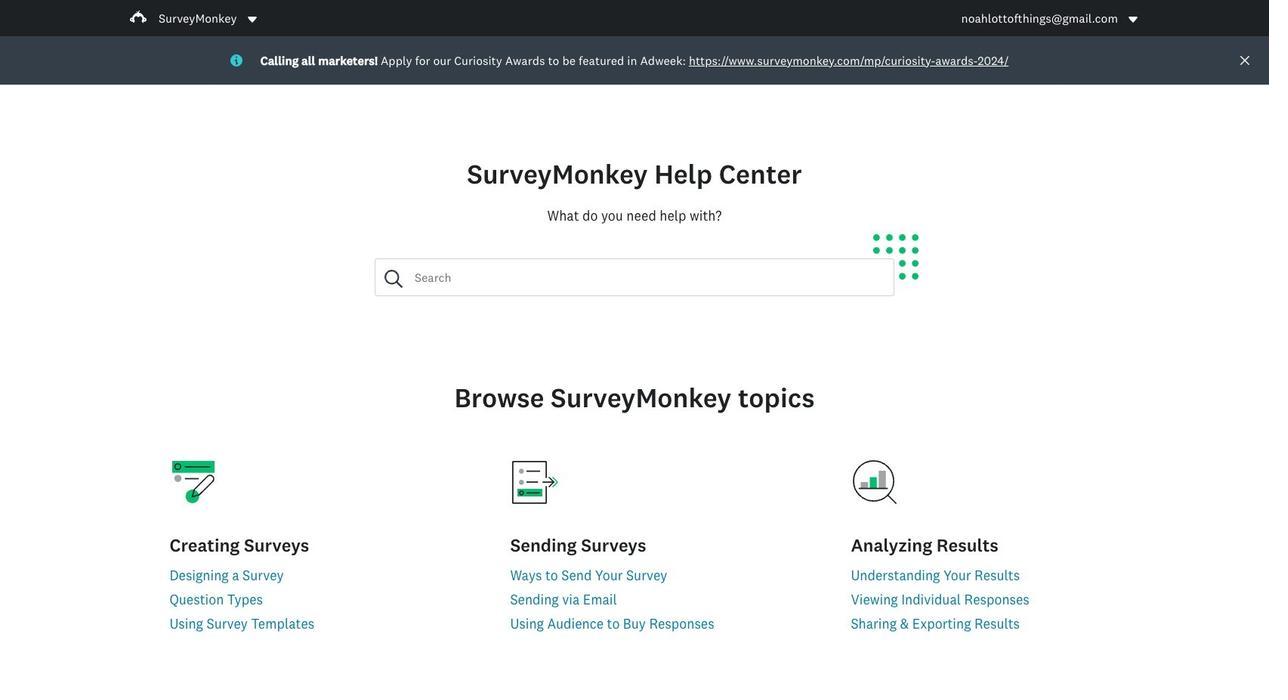 Task type: describe. For each thing, give the bounding box(es) containing it.
open image
[[248, 16, 257, 22]]

search image
[[385, 270, 403, 288]]

close image
[[1240, 54, 1252, 67]]



Task type: locate. For each thing, give the bounding box(es) containing it.
Search text field
[[403, 259, 894, 296]]

info icon image
[[230, 54, 242, 67]]

alert
[[0, 36, 1270, 85]]

search image
[[385, 270, 403, 288]]

open image
[[246, 13, 258, 25], [1128, 13, 1140, 25], [1129, 16, 1138, 22]]

close image
[[1241, 56, 1250, 65]]



